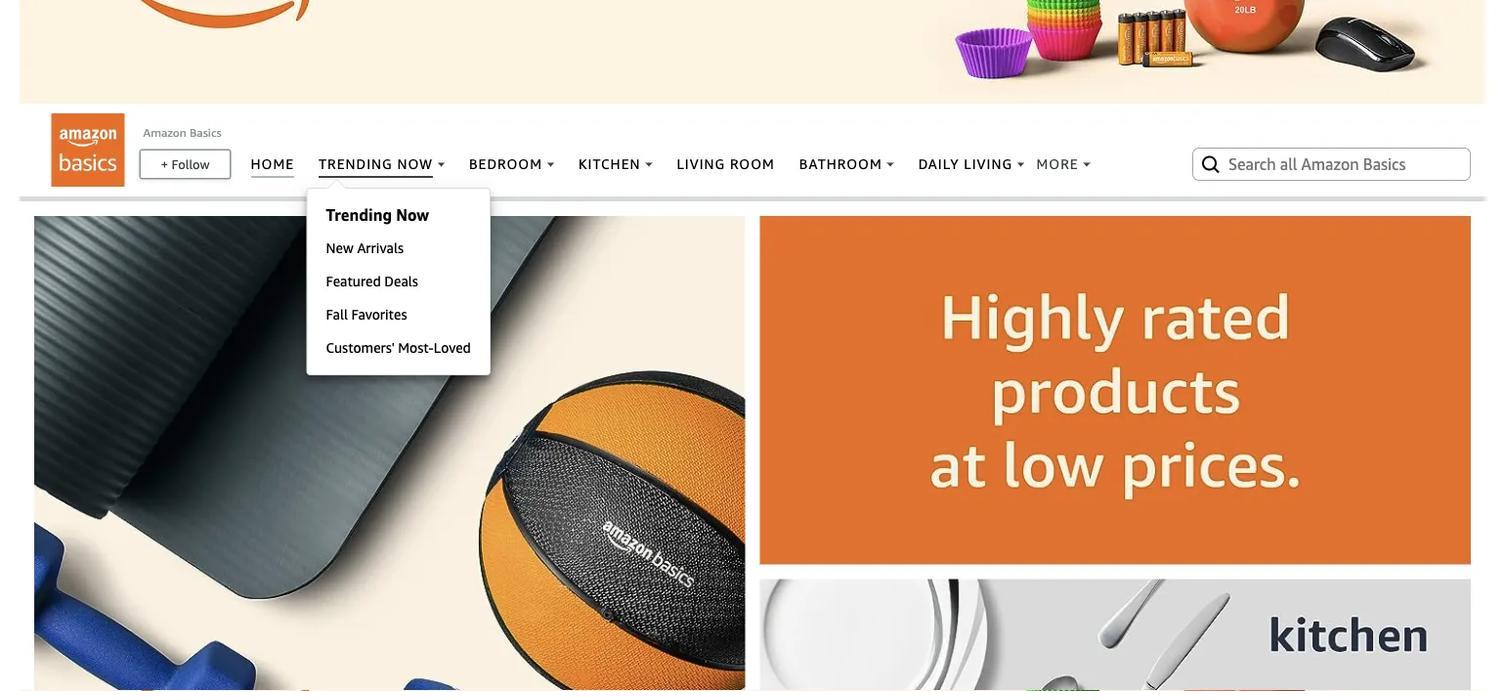 Task type: vqa. For each thing, say whether or not it's contained in the screenshot.
Basics
yes



Task type: locate. For each thing, give the bounding box(es) containing it.
basics
[[190, 125, 222, 139]]

+
[[161, 156, 168, 171]]

+ follow
[[161, 156, 210, 171]]

search image
[[1199, 152, 1223, 176]]

Search all Amazon Basics search field
[[1229, 147, 1439, 181]]

amazon basics
[[143, 125, 222, 139]]

+ follow button
[[141, 150, 230, 178]]

amazon basics logo image
[[51, 113, 125, 187]]



Task type: describe. For each thing, give the bounding box(es) containing it.
amazon
[[143, 125, 187, 139]]

amazon basics link
[[143, 125, 222, 139]]

follow
[[172, 156, 210, 171]]



